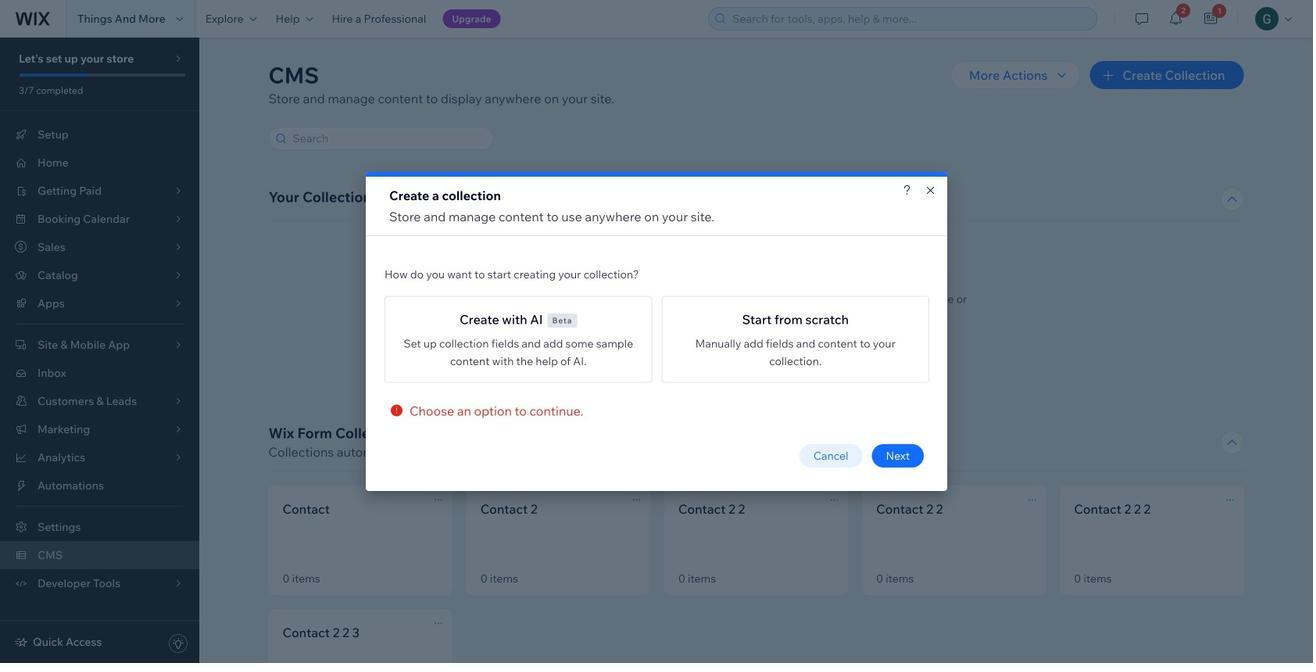Task type: describe. For each thing, give the bounding box(es) containing it.
Search for tools, apps, help & more... field
[[728, 8, 1093, 30]]

Search field
[[288, 127, 488, 149]]

sidebar element
[[0, 38, 199, 663]]



Task type: vqa. For each thing, say whether or not it's contained in the screenshot.
the rightmost leads.
no



